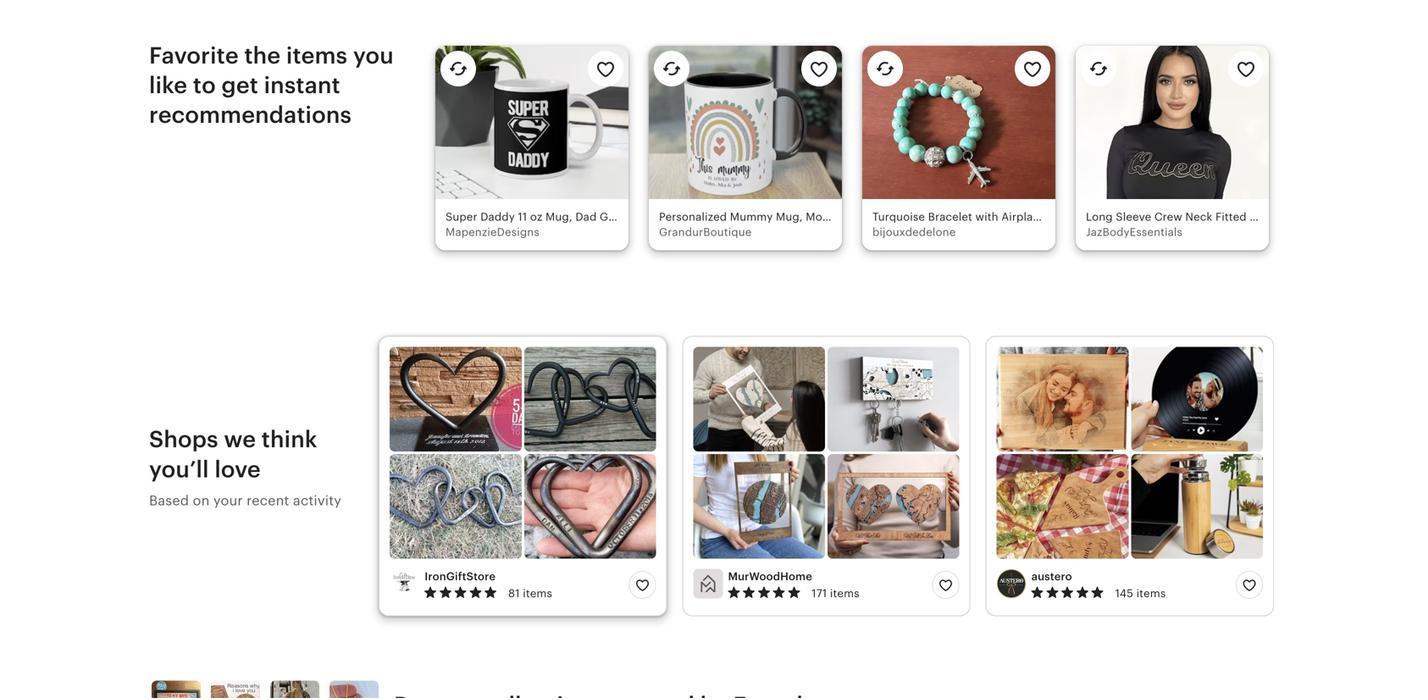 Task type: locate. For each thing, give the bounding box(es) containing it.
items
[[286, 42, 348, 69], [523, 587, 553, 600], [830, 587, 860, 600], [1137, 587, 1166, 600]]

mug
[[876, 211, 900, 223], [971, 211, 994, 223], [1143, 211, 1167, 223]]

figure
[[1098, 211, 1132, 223]]

recommendations
[[149, 102, 352, 128]]

slee
[[1405, 211, 1424, 223]]

personalized
[[659, 211, 727, 223]]

| left "top"
[[1271, 211, 1274, 223]]

neck
[[1186, 211, 1213, 223]]

2 horizontal spatial |
[[1302, 211, 1305, 223]]

0 horizontal spatial birthday
[[766, 211, 811, 223]]

1 day from the left
[[853, 211, 873, 223]]

3 | from the left
[[1302, 211, 1305, 223]]

1 birthday from the left
[[766, 211, 811, 223]]

2 for from the left
[[908, 211, 925, 223]]

based on your recent activity
[[149, 493, 342, 508]]

4 for from the left
[[978, 211, 995, 223]]

2 birthday from the left
[[1095, 211, 1140, 223]]

get
[[222, 72, 258, 98]]

from left kids, on the left top of the page
[[623, 211, 650, 223]]

oz
[[530, 211, 543, 223]]

long
[[1086, 211, 1113, 223], [1375, 211, 1402, 223]]

love
[[215, 456, 261, 482]]

0 horizontal spatial her,
[[946, 211, 968, 223]]

2 mug, from the left
[[776, 211, 803, 223]]

1 mug from the left
[[876, 211, 900, 223]]

son,
[[928, 211, 952, 223]]

based
[[149, 493, 189, 508]]

from
[[623, 211, 650, 223], [705, 211, 733, 223]]

0 horizontal spatial from
[[623, 211, 650, 223]]

1 horizontal spatial mug
[[971, 211, 994, 223]]

birthday inside super daddy 11 oz mug, dad gift from kids, gift from wife, birthday gift for dad, gift for son, gift for stepfather, father figure gift mapenziedesigns
[[766, 211, 811, 223]]

2 day from the left
[[1225, 211, 1245, 223]]

favorite
[[149, 42, 239, 69]]

long right charm
[[1086, 211, 1113, 223]]

0 horizontal spatial |
[[1170, 211, 1173, 223]]

grandpa
[[1318, 211, 1365, 223]]

instant
[[264, 72, 341, 98]]

super
[[446, 211, 478, 223]]

1 horizontal spatial long
[[1375, 211, 1402, 223]]

mum
[[1065, 211, 1092, 223]]

2 horizontal spatial mug
[[1143, 211, 1167, 223]]

2 from from the left
[[705, 211, 733, 223]]

|
[[1170, 211, 1173, 223], [1271, 211, 1274, 223], [1302, 211, 1305, 223]]

print
[[1308, 211, 1333, 223]]

you'll
[[149, 456, 209, 482]]

mug up jazbodyessentials
[[1143, 211, 1167, 223]]

gift
[[600, 211, 620, 223], [682, 211, 702, 223], [814, 211, 834, 223], [885, 211, 905, 223], [903, 211, 923, 223], [955, 211, 975, 223], [997, 211, 1017, 223], [1135, 211, 1155, 223], [1248, 211, 1268, 223], [1277, 211, 1297, 223]]

items up instant
[[286, 42, 348, 69]]

1 horizontal spatial day
[[1225, 211, 1245, 223]]

jazbodyessentials
[[1086, 226, 1183, 239]]

long left slee
[[1375, 211, 1402, 223]]

81
[[508, 587, 520, 600]]

her,
[[946, 211, 968, 223], [1041, 211, 1062, 223]]

day
[[853, 211, 873, 223], [1225, 211, 1245, 223]]

day left "crop"
[[1225, 211, 1245, 223]]

mug, inside super daddy 11 oz mug, dad gift from kids, gift from wife, birthday gift for dad, gift for son, gift for stepfather, father figure gift mapenziedesigns
[[546, 211, 573, 223]]

mug left airplane
[[971, 211, 994, 223]]

| right "top"
[[1302, 211, 1305, 223]]

4 gift from the left
[[885, 211, 905, 223]]

grandma
[[1368, 211, 1417, 223]]

long sleeve crew neck fitted crop top | print queen long slee jazbodyessentials
[[1086, 211, 1424, 239]]

171 items
[[812, 587, 860, 600]]

1 horizontal spatial mug,
[[776, 211, 803, 223]]

wife,
[[736, 211, 763, 223]]

0 horizontal spatial mug,
[[546, 211, 573, 223]]

1 her, from the left
[[946, 211, 968, 223]]

1 gift from the left
[[600, 211, 620, 223]]

sleeve
[[1116, 211, 1152, 223]]

1 horizontal spatial her,
[[1041, 211, 1062, 223]]

2 her, from the left
[[1041, 211, 1062, 223]]

bracelet
[[928, 211, 973, 223]]

0 horizontal spatial mug
[[876, 211, 900, 223]]

grandurboutique
[[659, 226, 752, 239]]

for
[[1300, 211, 1315, 223]]

top
[[1280, 211, 1299, 223]]

mug up the bijouxdedelone
[[876, 211, 900, 223]]

1 mug, from the left
[[546, 211, 573, 223]]

mug, right mummy
[[776, 211, 803, 223]]

items right 145
[[1137, 587, 1166, 600]]

3 mug from the left
[[1143, 211, 1167, 223]]

mug, right oz
[[546, 211, 573, 223]]

dad,
[[857, 211, 882, 223]]

from up "grandurboutique"
[[705, 211, 733, 223]]

think
[[262, 426, 318, 453]]

birthday
[[766, 211, 811, 223], [1095, 211, 1140, 223]]

items right 81
[[523, 587, 553, 600]]

171
[[812, 587, 827, 600]]

day right mothers
[[853, 211, 873, 223]]

birthday up jazbodyessentials
[[1095, 211, 1140, 223]]

145 items
[[1116, 587, 1166, 600]]

mapenziedesigns
[[446, 226, 540, 239]]

father
[[1061, 211, 1095, 223]]

mug,
[[546, 211, 573, 223], [776, 211, 803, 223]]

| left "mother's"
[[1170, 211, 1173, 223]]

favorite the items you like to get instant recommendations
[[149, 42, 394, 128]]

airplane
[[1002, 211, 1047, 223]]

we
[[224, 426, 256, 453]]

her, left with
[[946, 211, 968, 223]]

mothers
[[806, 211, 850, 223]]

her, left mum
[[1041, 211, 1062, 223]]

kids,
[[653, 211, 679, 223]]

birthday right wife,
[[766, 211, 811, 223]]

1 horizontal spatial from
[[705, 211, 733, 223]]

1 horizontal spatial birthday
[[1095, 211, 1140, 223]]

shops we think you'll love
[[149, 426, 318, 482]]

1 horizontal spatial |
[[1271, 211, 1274, 223]]

0 horizontal spatial day
[[853, 211, 873, 223]]

items right 171
[[830, 587, 860, 600]]

0 horizontal spatial long
[[1086, 211, 1113, 223]]

for
[[837, 211, 854, 223], [908, 211, 925, 223], [926, 211, 943, 223], [978, 211, 995, 223], [1020, 211, 1038, 223]]

10 gift from the left
[[1277, 211, 1297, 223]]



Task type: describe. For each thing, give the bounding box(es) containing it.
2 long from the left
[[1375, 211, 1402, 223]]

personalized mummy mug, mothers day mug gift for her, mug gift for her, mum birthday mug | mother's day gift | gift for grandpa grandma grandurboutique
[[659, 211, 1417, 239]]

5 for from the left
[[1020, 211, 1038, 223]]

145
[[1116, 587, 1134, 600]]

personalized mummy mug, mothers day mug gift for her, mug gift for her, mum birthday mug | mother&#39;s day gift | gift for grandpa grandma image
[[649, 46, 842, 199]]

8 gift from the left
[[1135, 211, 1155, 223]]

queen
[[1336, 211, 1372, 223]]

9 gift from the left
[[1248, 211, 1268, 223]]

murwoodhome
[[728, 570, 813, 583]]

b1916
[[1089, 211, 1119, 223]]

5 gift from the left
[[903, 211, 923, 223]]

mummy
[[730, 211, 773, 223]]

shops
[[149, 426, 218, 453]]

3 for from the left
[[926, 211, 943, 223]]

1 for from the left
[[837, 211, 854, 223]]

1 | from the left
[[1170, 211, 1173, 223]]

super daddy 11 oz mug, dad gift from kids, gift from wife, birthday gift for dad, gift for son, gift for stepfather, father figure gift mapenziedesigns
[[446, 211, 1155, 239]]

81 items
[[508, 587, 553, 600]]

turquoise bracelet with airplane charm b1916 image
[[863, 46, 1056, 199]]

7 gift from the left
[[997, 211, 1017, 223]]

11
[[518, 211, 527, 223]]

crew
[[1155, 211, 1183, 223]]

dad
[[576, 211, 597, 223]]

items inside favorite the items you like to get instant recommendations
[[286, 42, 348, 69]]

daddy
[[481, 211, 515, 223]]

mug, inside "personalized mummy mug, mothers day mug gift for her, mug gift for her, mum birthday mug | mother's day gift | gift for grandpa grandma grandurboutique"
[[776, 211, 803, 223]]

the
[[244, 42, 281, 69]]

long sleeve crew neck fitted crop top | print queen long sleeve top image
[[1076, 46, 1269, 199]]

mother's
[[1176, 211, 1222, 223]]

items for murwoodhome
[[830, 587, 860, 600]]

your
[[213, 493, 243, 508]]

irongiftstore
[[425, 570, 496, 583]]

turquoise
[[873, 211, 925, 223]]

fitted
[[1216, 211, 1247, 223]]

2 mug from the left
[[971, 211, 994, 223]]

like
[[149, 72, 187, 98]]

bijouxdedelone
[[873, 226, 956, 239]]

stepfather,
[[998, 211, 1058, 223]]

2 gift from the left
[[682, 211, 702, 223]]

charm
[[1050, 211, 1086, 223]]

super daddy 11 oz mug, dad gift from kids, gift from wife, birthday gift for dad, gift for son, gift for stepfather, father figure gift image
[[436, 46, 629, 199]]

austero
[[1032, 570, 1073, 583]]

items for austero
[[1137, 587, 1166, 600]]

on
[[193, 493, 210, 508]]

you
[[353, 42, 394, 69]]

crop
[[1250, 211, 1277, 223]]

with
[[976, 211, 999, 223]]

to
[[193, 72, 216, 98]]

2 | from the left
[[1271, 211, 1274, 223]]

activity
[[293, 493, 342, 508]]

recent
[[247, 493, 289, 508]]

turquoise bracelet with airplane charm b1916 bijouxdedelone
[[873, 211, 1119, 239]]

1 long from the left
[[1086, 211, 1113, 223]]

6 gift from the left
[[955, 211, 975, 223]]

1 from from the left
[[623, 211, 650, 223]]

3 gift from the left
[[814, 211, 834, 223]]

| inside 'long sleeve crew neck fitted crop top | print queen long slee jazbodyessentials'
[[1302, 211, 1305, 223]]

birthday inside "personalized mummy mug, mothers day mug gift for her, mug gift for her, mum birthday mug | mother's day gift | gift for grandpa grandma grandurboutique"
[[1095, 211, 1140, 223]]

items for irongiftstore
[[523, 587, 553, 600]]



Task type: vqa. For each thing, say whether or not it's contained in the screenshot.


